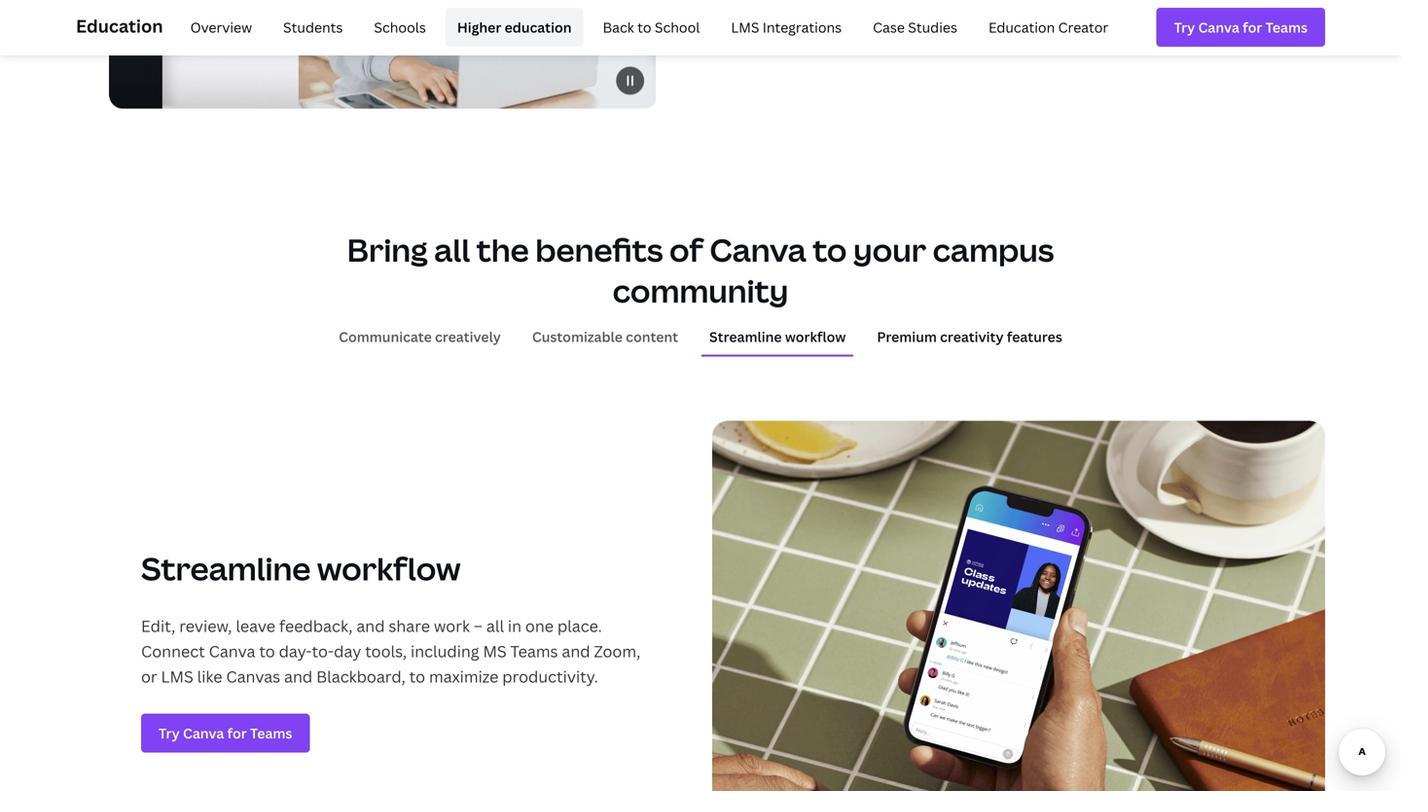 Task type: locate. For each thing, give the bounding box(es) containing it.
1 vertical spatial and
[[562, 641, 590, 662]]

0 vertical spatial streamline
[[709, 327, 782, 346]]

community
[[613, 269, 789, 312]]

communicate
[[339, 327, 432, 346]]

schools link
[[362, 8, 438, 47]]

creator
[[1058, 18, 1109, 36]]

all right "–"
[[486, 615, 504, 636]]

0 horizontal spatial all
[[434, 229, 470, 271]]

1 horizontal spatial streamline workflow
[[709, 327, 846, 346]]

0 horizontal spatial canva
[[209, 641, 255, 662]]

overview
[[190, 18, 252, 36]]

and
[[356, 615, 385, 636], [562, 641, 590, 662], [284, 666, 313, 687]]

lms down connect
[[161, 666, 193, 687]]

0 horizontal spatial lms
[[161, 666, 193, 687]]

features
[[1007, 327, 1062, 346]]

0 vertical spatial streamline workflow
[[709, 327, 846, 346]]

lms integrations
[[731, 18, 842, 36]]

2 vertical spatial and
[[284, 666, 313, 687]]

streamline up review,
[[141, 547, 311, 590]]

streamline workflow
[[709, 327, 846, 346], [141, 547, 461, 590]]

streamline down community
[[709, 327, 782, 346]]

1 horizontal spatial canva
[[710, 229, 806, 271]]

productivity.
[[502, 666, 598, 687]]

all
[[434, 229, 470, 271], [486, 615, 504, 636]]

edit,
[[141, 615, 175, 636]]

of
[[670, 229, 703, 271]]

all left the
[[434, 229, 470, 271]]

and up tools,
[[356, 615, 385, 636]]

premium
[[877, 327, 937, 346]]

1 horizontal spatial all
[[486, 615, 504, 636]]

0 horizontal spatial education
[[76, 14, 163, 38]]

1 vertical spatial workflow
[[317, 547, 461, 590]]

students link
[[272, 8, 355, 47]]

streamline workflow button
[[702, 319, 854, 355]]

day
[[334, 641, 361, 662]]

canva inside bring all the benefits of canva to your campus community
[[710, 229, 806, 271]]

streamline workflow up "feedback," at the bottom
[[141, 547, 461, 590]]

to left your
[[813, 229, 847, 271]]

workflow
[[785, 327, 846, 346], [317, 547, 461, 590]]

0 vertical spatial workflow
[[785, 327, 846, 346]]

1 horizontal spatial streamline
[[709, 327, 782, 346]]

menu bar containing overview
[[171, 8, 1120, 47]]

1 vertical spatial streamline
[[141, 547, 311, 590]]

canva
[[710, 229, 806, 271], [209, 641, 255, 662]]

case studies
[[873, 18, 958, 36]]

1 vertical spatial lms
[[161, 666, 193, 687]]

education
[[505, 18, 572, 36]]

tools,
[[365, 641, 407, 662]]

premium creativity features button
[[869, 319, 1070, 355]]

canva up canvas
[[209, 641, 255, 662]]

bring all the benefits of canva to your campus community
[[347, 229, 1054, 312]]

education
[[76, 14, 163, 38], [989, 18, 1055, 36]]

canva right of
[[710, 229, 806, 271]]

1 horizontal spatial lms
[[731, 18, 759, 36]]

or
[[141, 666, 157, 687]]

streamline workflow down community
[[709, 327, 846, 346]]

lms
[[731, 18, 759, 36], [161, 666, 193, 687]]

campus
[[933, 229, 1054, 271]]

education inside education creator link
[[989, 18, 1055, 36]]

to inside bring all the benefits of canva to your campus community
[[813, 229, 847, 271]]

1 horizontal spatial workflow
[[785, 327, 846, 346]]

workflow up share
[[317, 547, 461, 590]]

streamline
[[709, 327, 782, 346], [141, 547, 311, 590]]

to right back
[[638, 18, 652, 36]]

share
[[389, 615, 430, 636]]

1 vertical spatial streamline workflow
[[141, 547, 461, 590]]

back to school link
[[591, 8, 712, 47]]

blackboard,
[[316, 666, 406, 687]]

and down day-
[[284, 666, 313, 687]]

students
[[283, 18, 343, 36]]

0 vertical spatial all
[[434, 229, 470, 271]]

all inside bring all the benefits of canva to your campus community
[[434, 229, 470, 271]]

lms inside edit, review, leave feedback, and share work – all in one place. connect canva to day-to-day tools, including ms teams and zoom, or lms like canvas and blackboard, to maximize productivity.
[[161, 666, 193, 687]]

1 vertical spatial canva
[[209, 641, 255, 662]]

0 vertical spatial canva
[[710, 229, 806, 271]]

menu bar
[[171, 8, 1120, 47]]

case
[[873, 18, 905, 36]]

education creator link
[[977, 8, 1120, 47]]

0 horizontal spatial workflow
[[317, 547, 461, 590]]

school
[[655, 18, 700, 36]]

workflow left premium
[[785, 327, 846, 346]]

1 horizontal spatial education
[[989, 18, 1055, 36]]

to
[[638, 18, 652, 36], [813, 229, 847, 271], [259, 641, 275, 662], [409, 666, 425, 687]]

benefits
[[535, 229, 663, 271]]

1 horizontal spatial and
[[356, 615, 385, 636]]

your
[[853, 229, 927, 271]]

place.
[[557, 615, 602, 636]]

2 horizontal spatial and
[[562, 641, 590, 662]]

studies
[[908, 18, 958, 36]]

and down place.
[[562, 641, 590, 662]]

canvas
[[226, 666, 280, 687]]

1 vertical spatial all
[[486, 615, 504, 636]]

to-
[[312, 641, 334, 662]]

0 vertical spatial lms
[[731, 18, 759, 36]]

lms left integrations
[[731, 18, 759, 36]]

the
[[477, 229, 529, 271]]

back to school
[[603, 18, 700, 36]]



Task type: describe. For each thing, give the bounding box(es) containing it.
canva inside edit, review, leave feedback, and share work – all in one place. connect canva to day-to-day tools, including ms teams and zoom, or lms like canvas and blackboard, to maximize productivity.
[[209, 641, 255, 662]]

premium creativity features
[[877, 327, 1062, 346]]

ms
[[483, 641, 507, 662]]

connect
[[141, 641, 205, 662]]

overview link
[[179, 8, 264, 47]]

creativity
[[940, 327, 1004, 346]]

lms inside 'lms integrations' link
[[731, 18, 759, 36]]

case studies link
[[861, 8, 969, 47]]

in
[[508, 615, 522, 636]]

to inside education element
[[638, 18, 652, 36]]

streamline inside button
[[709, 327, 782, 346]]

education element
[[76, 0, 1325, 54]]

creatively
[[435, 327, 501, 346]]

maximize
[[429, 666, 499, 687]]

one
[[525, 615, 554, 636]]

workflow inside streamline workflow button
[[785, 327, 846, 346]]

–
[[474, 615, 483, 636]]

feedback,
[[279, 615, 353, 636]]

edit, review, leave feedback, and share work – all in one place. connect canva to day-to-day tools, including ms teams and zoom, or lms like canvas and blackboard, to maximize productivity.
[[141, 615, 641, 687]]

lms integrations link
[[719, 8, 854, 47]]

education for education creator
[[989, 18, 1055, 36]]

higher education
[[457, 18, 572, 36]]

viewing canva comments on phone image
[[712, 421, 1325, 791]]

0 horizontal spatial streamline workflow
[[141, 547, 461, 590]]

education creator
[[989, 18, 1109, 36]]

0 vertical spatial and
[[356, 615, 385, 636]]

customizable content
[[532, 327, 678, 346]]

education for education
[[76, 14, 163, 38]]

customizable content button
[[524, 319, 686, 355]]

to down the including
[[409, 666, 425, 687]]

back
[[603, 18, 634, 36]]

0 horizontal spatial and
[[284, 666, 313, 687]]

work
[[434, 615, 470, 636]]

schools
[[374, 18, 426, 36]]

higher
[[457, 18, 501, 36]]

higher education link
[[446, 8, 583, 47]]

to down leave
[[259, 641, 275, 662]]

leave
[[236, 615, 275, 636]]

communicate creatively button
[[331, 319, 509, 355]]

streamline workflow inside button
[[709, 327, 846, 346]]

integrations
[[763, 18, 842, 36]]

customizable
[[532, 327, 623, 346]]

including
[[411, 641, 479, 662]]

review,
[[179, 615, 232, 636]]

day-
[[279, 641, 312, 662]]

like
[[197, 666, 222, 687]]

communicate creatively
[[339, 327, 501, 346]]

content
[[626, 327, 678, 346]]

all inside edit, review, leave feedback, and share work – all in one place. connect canva to day-to-day tools, including ms teams and zoom, or lms like canvas and blackboard, to maximize productivity.
[[486, 615, 504, 636]]

teams
[[510, 641, 558, 662]]

menu bar inside education element
[[171, 8, 1120, 47]]

bring
[[347, 229, 428, 271]]

0 horizontal spatial streamline
[[141, 547, 311, 590]]

zoom,
[[594, 641, 641, 662]]



Task type: vqa. For each thing, say whether or not it's contained in the screenshot.
share
yes



